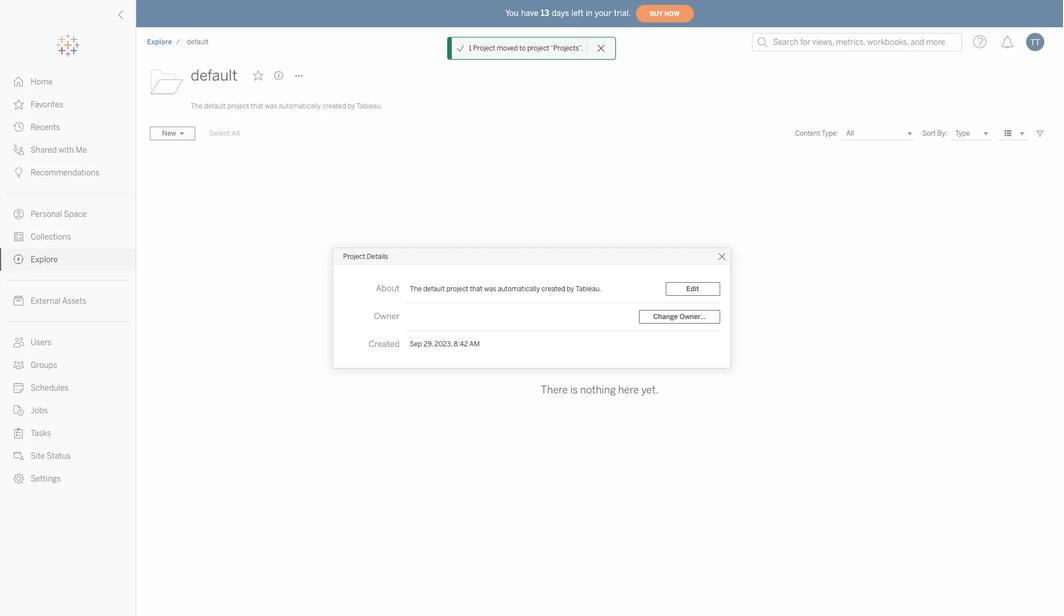 Task type: describe. For each thing, give the bounding box(es) containing it.
by text only_f5he34f image for personal space
[[14, 209, 24, 219]]

change owner…
[[654, 313, 706, 321]]

personal
[[31, 210, 62, 219]]

by text only_f5he34f image for users
[[14, 337, 24, 348]]

29,
[[424, 340, 433, 348]]

project image
[[150, 64, 184, 98]]

favorites
[[31, 100, 63, 110]]

trial.
[[614, 8, 631, 18]]

with
[[59, 145, 74, 155]]

default up select
[[204, 102, 226, 110]]

0 vertical spatial that
[[251, 102, 264, 110]]

there
[[541, 384, 568, 396]]

have
[[521, 8, 539, 18]]

you have 13 days left in your trial.
[[506, 8, 631, 18]]

1 vertical spatial project
[[227, 102, 249, 110]]

select
[[210, 129, 230, 137]]

/
[[176, 38, 180, 46]]

by text only_f5he34f image for groups
[[14, 360, 24, 370]]

was inside project details 'dialog'
[[484, 285, 497, 293]]

am
[[470, 340, 480, 348]]

project inside alert
[[528, 44, 550, 52]]

assets
[[62, 296, 86, 306]]

main navigation. press the up and down arrow keys to access links. element
[[0, 70, 136, 490]]

by text only_f5he34f image for settings
[[14, 474, 24, 484]]

project details
[[343, 253, 388, 261]]

users
[[31, 338, 52, 348]]

about
[[376, 283, 400, 294]]

details
[[367, 253, 388, 261]]

success image
[[456, 44, 464, 52]]

the inside project details 'dialog'
[[410, 285, 422, 293]]

yet.
[[642, 384, 659, 396]]

content type:
[[796, 129, 839, 137]]

change
[[654, 313, 678, 321]]

by text only_f5he34f image for shared with me
[[14, 145, 24, 155]]

default inside project details 'dialog'
[[423, 285, 445, 293]]

me
[[76, 145, 87, 155]]

site status
[[31, 451, 71, 461]]

edit button
[[666, 282, 720, 296]]

0 vertical spatial was
[[265, 102, 277, 110]]

schedules link
[[0, 377, 136, 399]]

external assets link
[[0, 290, 136, 312]]

sep
[[410, 340, 422, 348]]

8:42
[[454, 340, 468, 348]]

default down default element
[[191, 66, 238, 85]]

days
[[552, 8, 569, 18]]

groups link
[[0, 354, 136, 377]]

by text only_f5he34f image for collections
[[14, 232, 24, 242]]

jobs
[[31, 406, 48, 416]]

there is nothing here yet.
[[541, 384, 659, 396]]

explore for explore /
[[147, 38, 172, 46]]

created
[[369, 339, 400, 349]]

in
[[586, 8, 593, 18]]

tableau. inside project details 'dialog'
[[576, 285, 602, 293]]

automatically inside project details 'dialog'
[[498, 285, 540, 293]]

default right the /
[[187, 38, 208, 46]]

personal space link
[[0, 203, 136, 225]]

new button
[[150, 127, 195, 140]]

1 project moved to project "projects". alert
[[469, 43, 583, 53]]

by text only_f5he34f image for home
[[14, 77, 24, 87]]

2023,
[[435, 340, 453, 348]]

project details dialog
[[333, 248, 731, 368]]

0 vertical spatial the default project that was automatically created by tableau.
[[191, 102, 383, 110]]

is
[[571, 384, 578, 396]]

recents link
[[0, 116, 136, 139]]

sort by:
[[923, 129, 948, 137]]

sep 29, 2023, 8:42 am
[[410, 340, 480, 348]]

all
[[232, 129, 240, 137]]

here
[[619, 384, 639, 396]]

0 vertical spatial tableau.
[[357, 102, 383, 110]]

site
[[31, 451, 45, 461]]

settings
[[31, 474, 61, 484]]

shared
[[31, 145, 57, 155]]



Task type: vqa. For each thing, say whether or not it's contained in the screenshot.
22 MINUTES AGO to the middle
no



Task type: locate. For each thing, give the bounding box(es) containing it.
1 horizontal spatial tableau.
[[576, 285, 602, 293]]

by text only_f5he34f image inside "recommendations" link
[[14, 168, 24, 178]]

3 by text only_f5he34f image from the top
[[14, 209, 24, 219]]

moved
[[497, 44, 518, 52]]

select all button
[[202, 127, 247, 140]]

by text only_f5he34f image
[[14, 122, 24, 132], [14, 145, 24, 155], [14, 168, 24, 178], [14, 232, 24, 242], [14, 296, 24, 306], [14, 451, 24, 461], [14, 474, 24, 484]]

by text only_f5he34f image inside tasks link
[[14, 428, 24, 438]]

shared with me link
[[0, 139, 136, 161]]

1 by text only_f5he34f image from the top
[[14, 122, 24, 132]]

project inside 'dialog'
[[447, 285, 469, 293]]

by text only_f5he34f image inside users link
[[14, 337, 24, 348]]

by text only_f5he34f image for site status
[[14, 451, 24, 461]]

by text only_f5he34f image for external assets
[[14, 296, 24, 306]]

that
[[251, 102, 264, 110], [470, 285, 483, 293]]

5 by text only_f5he34f image from the top
[[14, 337, 24, 348]]

recents
[[31, 123, 60, 132]]

0 horizontal spatial was
[[265, 102, 277, 110]]

home
[[31, 77, 53, 87]]

sort
[[923, 129, 936, 137]]

buy
[[650, 10, 663, 17]]

by text only_f5he34f image for favorites
[[14, 99, 24, 110]]

by text only_f5he34f image left recents
[[14, 122, 24, 132]]

collections link
[[0, 225, 136, 248]]

0 vertical spatial project
[[473, 44, 496, 52]]

0 horizontal spatial that
[[251, 102, 264, 110]]

3 by text only_f5he34f image from the top
[[14, 168, 24, 178]]

1 horizontal spatial project
[[447, 285, 469, 293]]

0 vertical spatial by
[[348, 102, 355, 110]]

6 by text only_f5he34f image from the top
[[14, 451, 24, 461]]

explore down collections
[[31, 255, 58, 265]]

to
[[520, 44, 526, 52]]

tasks
[[31, 429, 51, 438]]

explore
[[147, 38, 172, 46], [31, 255, 58, 265]]

by text only_f5he34f image left site
[[14, 451, 24, 461]]

your
[[595, 8, 612, 18]]

users link
[[0, 331, 136, 354]]

"projects".
[[551, 44, 583, 52]]

1 horizontal spatial that
[[470, 285, 483, 293]]

1 vertical spatial the default project that was automatically created by tableau.
[[410, 285, 602, 293]]

select all
[[210, 129, 240, 137]]

project
[[473, 44, 496, 52], [343, 253, 365, 261]]

that inside project details 'dialog'
[[470, 285, 483, 293]]

project up 8:42
[[447, 285, 469, 293]]

by text only_f5he34f image inside favorites link
[[14, 99, 24, 110]]

0 horizontal spatial project
[[343, 253, 365, 261]]

explore link down collections
[[0, 248, 136, 271]]

by text only_f5he34f image for tasks
[[14, 428, 24, 438]]

0 vertical spatial project
[[528, 44, 550, 52]]

shared with me
[[31, 145, 87, 155]]

7 by text only_f5he34f image from the top
[[14, 383, 24, 393]]

by:
[[938, 129, 948, 137]]

by text only_f5he34f image inside schedules link
[[14, 383, 24, 393]]

0 vertical spatial explore link
[[147, 37, 173, 47]]

by text only_f5he34f image inside shared with me link
[[14, 145, 24, 155]]

by text only_f5he34f image inside the 'site status' link
[[14, 451, 24, 461]]

project up all
[[227, 102, 249, 110]]

automatically
[[279, 102, 321, 110], [498, 285, 540, 293]]

2 by text only_f5he34f image from the top
[[14, 99, 24, 110]]

was
[[265, 102, 277, 110], [484, 285, 497, 293]]

2 horizontal spatial project
[[528, 44, 550, 52]]

by text only_f5he34f image left recommendations
[[14, 168, 24, 178]]

site status link
[[0, 445, 136, 467]]

tasks link
[[0, 422, 136, 445]]

type:
[[822, 129, 839, 137]]

1 by text only_f5he34f image from the top
[[14, 77, 24, 87]]

1 horizontal spatial automatically
[[498, 285, 540, 293]]

1 horizontal spatial created
[[542, 285, 566, 293]]

1
[[469, 44, 472, 52]]

1 vertical spatial was
[[484, 285, 497, 293]]

by text only_f5he34f image for recents
[[14, 122, 24, 132]]

explore /
[[147, 38, 180, 46]]

by inside project details 'dialog'
[[567, 285, 575, 293]]

4 by text only_f5he34f image from the top
[[14, 254, 24, 265]]

by text only_f5he34f image left shared
[[14, 145, 24, 155]]

project
[[528, 44, 550, 52], [227, 102, 249, 110], [447, 285, 469, 293]]

explore link
[[147, 37, 173, 47], [0, 248, 136, 271]]

0 horizontal spatial tableau.
[[357, 102, 383, 110]]

tableau.
[[357, 102, 383, 110], [576, 285, 602, 293]]

new
[[162, 129, 176, 137]]

1 horizontal spatial project
[[473, 44, 496, 52]]

explore inside main navigation. press the up and down arrow keys to access links. element
[[31, 255, 58, 265]]

2 by text only_f5he34f image from the top
[[14, 145, 24, 155]]

the default project that was automatically created by tableau.
[[191, 102, 383, 110], [410, 285, 602, 293]]

0 vertical spatial created
[[323, 102, 346, 110]]

explore for explore
[[31, 255, 58, 265]]

explore link left the /
[[147, 37, 173, 47]]

external assets
[[31, 296, 86, 306]]

nothing
[[581, 384, 616, 396]]

8 by text only_f5he34f image from the top
[[14, 405, 24, 416]]

you
[[506, 8, 519, 18]]

by text only_f5he34f image inside "collections" link
[[14, 232, 24, 242]]

by text only_f5he34f image inside groups link
[[14, 360, 24, 370]]

1 horizontal spatial explore link
[[147, 37, 173, 47]]

2 vertical spatial project
[[447, 285, 469, 293]]

1 vertical spatial by
[[567, 285, 575, 293]]

left
[[572, 8, 584, 18]]

buy now button
[[636, 5, 694, 23]]

0 horizontal spatial created
[[323, 102, 346, 110]]

0 vertical spatial the
[[191, 102, 203, 110]]

5 by text only_f5he34f image from the top
[[14, 296, 24, 306]]

project right to
[[528, 44, 550, 52]]

by text only_f5he34f image left collections
[[14, 232, 24, 242]]

by text only_f5he34f image for explore
[[14, 254, 24, 265]]

space
[[64, 210, 87, 219]]

jobs link
[[0, 399, 136, 422]]

1 vertical spatial tableau.
[[576, 285, 602, 293]]

by text only_f5he34f image inside external assets link
[[14, 296, 24, 306]]

0 horizontal spatial by
[[348, 102, 355, 110]]

by text only_f5he34f image inside personal space link
[[14, 209, 24, 219]]

1 vertical spatial explore
[[31, 255, 58, 265]]

edit
[[687, 285, 700, 293]]

home link
[[0, 70, 136, 93]]

0 horizontal spatial the default project that was automatically created by tableau.
[[191, 102, 383, 110]]

9 by text only_f5he34f image from the top
[[14, 428, 24, 438]]

change owner… button
[[639, 310, 720, 324]]

by text only_f5he34f image
[[14, 77, 24, 87], [14, 99, 24, 110], [14, 209, 24, 219], [14, 254, 24, 265], [14, 337, 24, 348], [14, 360, 24, 370], [14, 383, 24, 393], [14, 405, 24, 416], [14, 428, 24, 438]]

1 horizontal spatial explore
[[147, 38, 172, 46]]

personal space
[[31, 210, 87, 219]]

4 by text only_f5he34f image from the top
[[14, 232, 24, 242]]

project inside alert
[[473, 44, 496, 52]]

project left details
[[343, 253, 365, 261]]

1 vertical spatial that
[[470, 285, 483, 293]]

the
[[191, 102, 203, 110], [410, 285, 422, 293]]

1 horizontal spatial the
[[410, 285, 422, 293]]

1 horizontal spatial was
[[484, 285, 497, 293]]

created inside project details 'dialog'
[[542, 285, 566, 293]]

by text only_f5he34f image for jobs
[[14, 405, 24, 416]]

by text only_f5he34f image for recommendations
[[14, 168, 24, 178]]

1 project moved to project "projects".
[[469, 44, 583, 52]]

navigation panel element
[[0, 34, 136, 490]]

1 horizontal spatial by
[[567, 285, 575, 293]]

owner
[[374, 311, 400, 321]]

recommendations
[[31, 168, 99, 178]]

by text only_f5he34f image inside home link
[[14, 77, 24, 87]]

collections
[[31, 232, 71, 242]]

favorites link
[[0, 93, 136, 116]]

default element
[[183, 38, 212, 46]]

1 vertical spatial automatically
[[498, 285, 540, 293]]

explore left the /
[[147, 38, 172, 46]]

external
[[31, 296, 61, 306]]

0 horizontal spatial project
[[227, 102, 249, 110]]

the right about
[[410, 285, 422, 293]]

project right 1
[[473, 44, 496, 52]]

status
[[47, 451, 71, 461]]

created
[[323, 102, 346, 110], [542, 285, 566, 293]]

content
[[796, 129, 821, 137]]

by text only_f5he34f image inside recents link
[[14, 122, 24, 132]]

0 horizontal spatial explore
[[31, 255, 58, 265]]

groups
[[31, 361, 57, 370]]

1 vertical spatial explore link
[[0, 248, 136, 271]]

1 vertical spatial project
[[343, 253, 365, 261]]

6 by text only_f5he34f image from the top
[[14, 360, 24, 370]]

7 by text only_f5he34f image from the top
[[14, 474, 24, 484]]

0 vertical spatial automatically
[[279, 102, 321, 110]]

the default project that was automatically created by tableau. inside project details 'dialog'
[[410, 285, 602, 293]]

the up new popup button
[[191, 102, 203, 110]]

settings link
[[0, 467, 136, 490]]

0 horizontal spatial the
[[191, 102, 203, 110]]

1 vertical spatial created
[[542, 285, 566, 293]]

by text only_f5he34f image inside jobs link
[[14, 405, 24, 416]]

default right about
[[423, 285, 445, 293]]

schedules
[[31, 383, 68, 393]]

now
[[665, 10, 680, 17]]

owner…
[[680, 313, 706, 321]]

by text only_f5he34f image left settings
[[14, 474, 24, 484]]

1 vertical spatial the
[[410, 285, 422, 293]]

1 horizontal spatial the default project that was automatically created by tableau.
[[410, 285, 602, 293]]

project inside 'dialog'
[[343, 253, 365, 261]]

recommendations link
[[0, 161, 136, 184]]

by text only_f5he34f image left external
[[14, 296, 24, 306]]

13
[[541, 8, 550, 18]]

default
[[187, 38, 208, 46], [191, 66, 238, 85], [204, 102, 226, 110], [423, 285, 445, 293]]

by text only_f5he34f image inside settings link
[[14, 474, 24, 484]]

0 vertical spatial explore
[[147, 38, 172, 46]]

by
[[348, 102, 355, 110], [567, 285, 575, 293]]

buy now
[[650, 10, 680, 17]]

by text only_f5he34f image for schedules
[[14, 383, 24, 393]]

0 horizontal spatial explore link
[[0, 248, 136, 271]]

0 horizontal spatial automatically
[[279, 102, 321, 110]]



